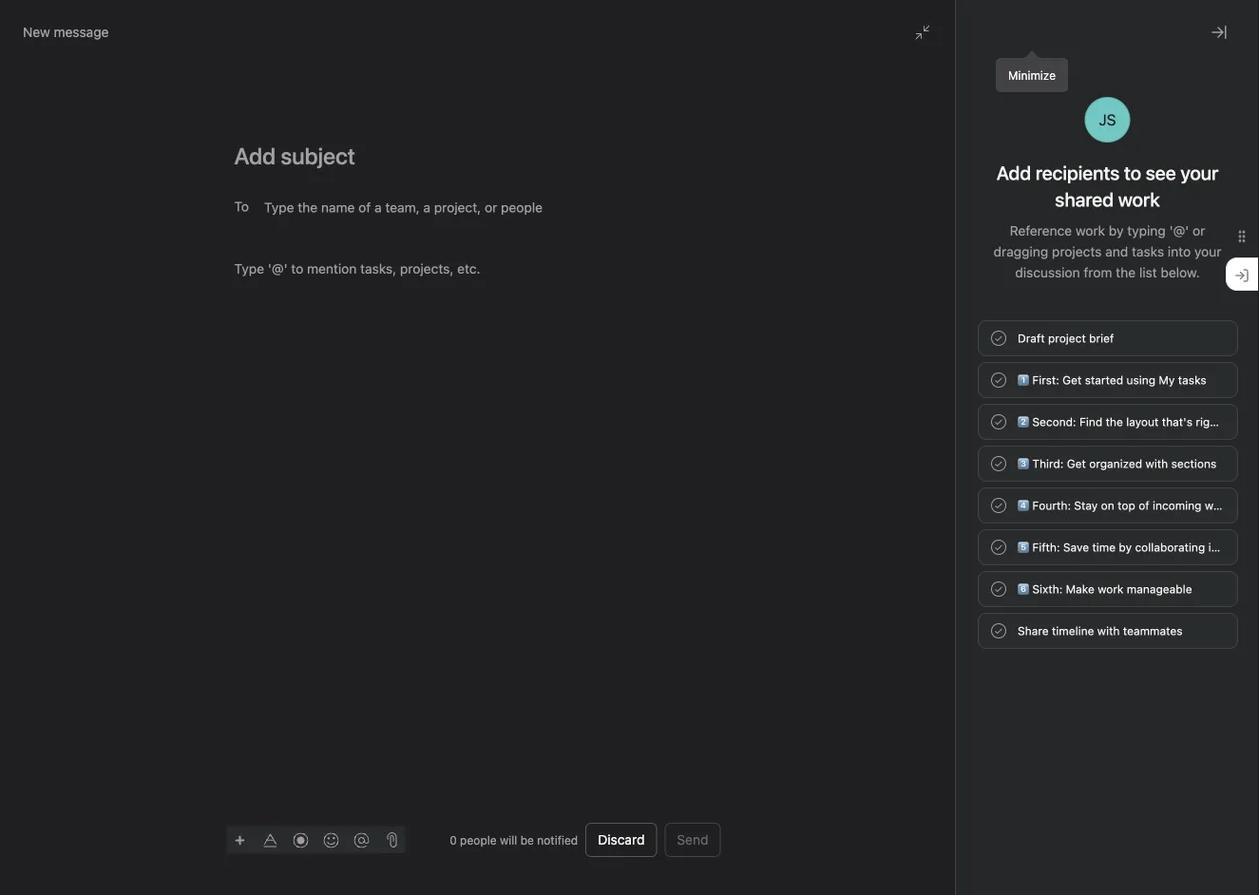 Task type: describe. For each thing, give the bounding box(es) containing it.
share timeline with teammates
[[1018, 625, 1183, 638]]

1 vertical spatial tasks
[[1179, 374, 1207, 387]]

tasks inside reference work by typing '@' or dragging projects and tasks into your discussion from the list below.
[[1132, 244, 1165, 260]]

your inside reference work by typing '@' or dragging projects and tasks into your discussion from the list below.
[[1195, 244, 1222, 260]]

be
[[521, 834, 534, 847]]

to
[[234, 198, 249, 214]]

0
[[450, 834, 457, 847]]

will
[[500, 834, 517, 847]]

ideas.
[[961, 430, 1002, 448]]

to inside add recipients to see your shared work
[[1124, 162, 1142, 184]]

5️⃣
[[1018, 541, 1029, 554]]

minimize
[[1009, 68, 1056, 82]]

list
[[1140, 265, 1157, 280]]

emoji image
[[324, 833, 339, 848]]

organized
[[1090, 457, 1143, 471]]

1 vertical spatial work
[[1205, 499, 1231, 512]]

manageable
[[1127, 583, 1193, 596]]

kick
[[621, 430, 649, 448]]

send a message to kick off projects. or discuss tasks. or brainstorm ideas.
[[486, 430, 1002, 448]]

1 vertical spatial to
[[603, 430, 617, 448]]

a
[[525, 430, 533, 448]]

get for started
[[1063, 374, 1082, 387]]

typing
[[1128, 223, 1166, 239]]

of
[[1139, 499, 1150, 512]]

Type the name of a team, a project, or people text field
[[264, 196, 557, 219]]

send button
[[665, 823, 721, 857]]

add
[[997, 162, 1031, 184]]

work inside reference work by typing '@' or dragging projects and tasks into your discussion from the list below.
[[1076, 223, 1106, 239]]

sixth:
[[1033, 583, 1063, 596]]

shared work
[[1055, 188, 1160, 211]]

new
[[23, 24, 50, 40]]

3️⃣ third: get organized with sections
[[1018, 457, 1217, 471]]

0 vertical spatial with
[[1146, 457, 1168, 471]]

third:
[[1033, 457, 1064, 471]]

2 vertical spatial work
[[1098, 583, 1124, 596]]

sections
[[1172, 457, 1217, 471]]

fourth:
[[1033, 499, 1071, 512]]

2️⃣ second: find the layout that's right for you
[[1018, 415, 1260, 429]]

'@'
[[1170, 223, 1189, 239]]

filter:
[[955, 136, 987, 149]]

5️⃣ fifth: save time by collaborating in asana
[[1018, 541, 1254, 554]]

fifth:
[[1033, 541, 1060, 554]]

incoming
[[1153, 499, 1202, 512]]

asana
[[1221, 541, 1254, 554]]

insert an object image
[[234, 835, 246, 846]]

into
[[1168, 244, 1191, 260]]

for
[[1224, 415, 1239, 429]]

6️⃣
[[1018, 583, 1029, 596]]

by inside reference work by typing '@' or dragging projects and tasks into your discussion from the list below.
[[1109, 223, 1124, 239]]

in
[[1209, 541, 1218, 554]]

discard button
[[586, 823, 657, 857]]

projects.
[[676, 430, 736, 448]]

get for organized
[[1067, 457, 1086, 471]]

draft project brief
[[1018, 332, 1114, 345]]

collaborating
[[1135, 541, 1206, 554]]

dragging
[[994, 244, 1049, 260]]

1️⃣
[[1018, 374, 1029, 387]]

your inside add recipients to see your shared work
[[1181, 162, 1219, 184]]

2️⃣
[[1018, 415, 1029, 429]]



Task type: vqa. For each thing, say whether or not it's contained in the screenshot.
the Home link
no



Task type: locate. For each thing, give the bounding box(es) containing it.
to left the "see"
[[1124, 162, 1142, 184]]

from
[[1084, 265, 1113, 280]]

1 horizontal spatial to
[[1124, 162, 1142, 184]]

the right find
[[1106, 415, 1123, 429]]

with
[[1146, 457, 1168, 471], [1098, 625, 1120, 638]]

the left list
[[1116, 265, 1136, 280]]

time
[[1093, 541, 1116, 554]]

0 vertical spatial work
[[1076, 223, 1106, 239]]

brainstorm
[[882, 430, 957, 448]]

your right the "see"
[[1181, 162, 1219, 184]]

your down or
[[1195, 244, 1222, 260]]

layout
[[1127, 415, 1159, 429]]

that's
[[1162, 415, 1193, 429]]

brief
[[1090, 332, 1114, 345]]

js
[[1099, 111, 1117, 129]]

or right tasks.
[[861, 430, 878, 448]]

tasks.
[[817, 430, 857, 448]]

work
[[1076, 223, 1106, 239], [1205, 499, 1231, 512], [1098, 583, 1124, 596]]

formatting image
[[263, 833, 278, 848]]

1
[[990, 136, 995, 149]]

1 vertical spatial with
[[1098, 625, 1120, 638]]

to
[[1124, 162, 1142, 184], [603, 430, 617, 448]]

message right a
[[537, 430, 599, 448]]

0 horizontal spatial send
[[486, 430, 521, 448]]

1 vertical spatial send
[[677, 832, 709, 848]]

recipients
[[1036, 162, 1120, 184]]

get right the first:
[[1063, 374, 1082, 387]]

get
[[1063, 374, 1082, 387], [1067, 457, 1086, 471]]

or
[[1193, 223, 1206, 239]]

6️⃣ sixth: make work manageable
[[1018, 583, 1193, 596]]

with left sections
[[1146, 457, 1168, 471]]

1 vertical spatial your
[[1195, 244, 1222, 260]]

new message
[[23, 24, 109, 40]]

send left a
[[486, 430, 521, 448]]

send up new message
[[677, 832, 709, 848]]

1 vertical spatial the
[[1106, 415, 1123, 429]]

timeline
[[1052, 625, 1095, 638]]

at mention image
[[354, 833, 369, 848]]

new message
[[678, 865, 764, 880]]

1 vertical spatial message
[[537, 430, 599, 448]]

work up projects
[[1076, 223, 1106, 239]]

0 vertical spatial tasks
[[1132, 244, 1165, 260]]

teammates
[[1123, 625, 1183, 638]]

tasks
[[1132, 244, 1165, 260], [1179, 374, 1207, 387]]

0 horizontal spatial to
[[603, 430, 617, 448]]

1 horizontal spatial tasks
[[1179, 374, 1207, 387]]

minimize tooltip
[[997, 53, 1067, 91]]

0 vertical spatial your
[[1181, 162, 1219, 184]]

by up and
[[1109, 223, 1124, 239]]

see
[[1146, 162, 1176, 184]]

get right third:
[[1067, 457, 1086, 471]]

filter: 1 button
[[931, 129, 1004, 156]]

1 horizontal spatial send
[[677, 832, 709, 848]]

0 horizontal spatial with
[[1098, 625, 1120, 638]]

Add subject text field
[[212, 141, 744, 171]]

filter: 1
[[955, 136, 995, 149]]

reference work by typing '@' or dragging projects and tasks into your discussion from the list below.
[[994, 223, 1222, 280]]

send for send
[[677, 832, 709, 848]]

people
[[460, 834, 497, 847]]

by right time
[[1119, 541, 1132, 554]]

the
[[1116, 265, 1136, 280], [1106, 415, 1123, 429]]

1 horizontal spatial message
[[537, 430, 599, 448]]

0 vertical spatial to
[[1124, 162, 1142, 184]]

by
[[1109, 223, 1124, 239], [1119, 541, 1132, 554]]

1 vertical spatial get
[[1067, 457, 1086, 471]]

4️⃣ fourth: stay on top of incoming work
[[1018, 499, 1231, 512]]

discussion
[[1016, 265, 1080, 280]]

4️⃣
[[1018, 499, 1029, 512]]

work right make at bottom
[[1098, 583, 1124, 596]]

send inside button
[[677, 832, 709, 848]]

3️⃣
[[1018, 457, 1029, 471]]

reference
[[1010, 223, 1072, 239]]

or
[[740, 430, 757, 448], [861, 430, 878, 448]]

first:
[[1033, 374, 1060, 387]]

message
[[54, 24, 109, 40], [537, 430, 599, 448]]

minimize image
[[915, 25, 931, 40]]

0 vertical spatial message
[[54, 24, 109, 40]]

you
[[1243, 415, 1260, 429]]

0 vertical spatial send
[[486, 430, 521, 448]]

and
[[1106, 244, 1129, 260]]

with right timeline
[[1098, 625, 1120, 638]]

my
[[1159, 374, 1175, 387]]

0 horizontal spatial tasks
[[1132, 244, 1165, 260]]

0 vertical spatial the
[[1116, 265, 1136, 280]]

1 horizontal spatial or
[[861, 430, 878, 448]]

share
[[1018, 625, 1049, 638]]

1 vertical spatial by
[[1119, 541, 1132, 554]]

send
[[486, 430, 521, 448], [677, 832, 709, 848]]

tasks up list
[[1132, 244, 1165, 260]]

send for send a message to kick off projects. or discuss tasks. or brainstorm ideas.
[[486, 430, 521, 448]]

below.
[[1161, 265, 1200, 280]]

make
[[1066, 583, 1095, 596]]

work right incoming
[[1205, 499, 1231, 512]]

1 or from the left
[[740, 430, 757, 448]]

close image
[[1212, 25, 1227, 40]]

2 or from the left
[[861, 430, 878, 448]]

project
[[1048, 332, 1086, 345]]

second:
[[1033, 415, 1077, 429]]

notified
[[537, 834, 578, 847]]

add recipients to see your shared work
[[997, 162, 1219, 211]]

1️⃣ first: get started using my tasks
[[1018, 374, 1207, 387]]

toolbar
[[227, 827, 379, 854]]

top
[[1118, 499, 1136, 512]]

discuss
[[761, 430, 813, 448]]

0 people will be notified
[[450, 834, 578, 847]]

on
[[1101, 499, 1115, 512]]

save
[[1064, 541, 1089, 554]]

using
[[1127, 374, 1156, 387]]

tasks right "my"
[[1179, 374, 1207, 387]]

discard
[[598, 832, 645, 848]]

0 vertical spatial get
[[1063, 374, 1082, 387]]

your
[[1181, 162, 1219, 184], [1195, 244, 1222, 260]]

1 horizontal spatial with
[[1146, 457, 1168, 471]]

hide sidebar image
[[25, 15, 40, 30]]

projects
[[1052, 244, 1102, 260]]

the inside reference work by typing '@' or dragging projects and tasks into your discussion from the list below.
[[1116, 265, 1136, 280]]

message right new
[[54, 24, 109, 40]]

started
[[1085, 374, 1124, 387]]

list box
[[405, 8, 862, 38]]

0 horizontal spatial or
[[740, 430, 757, 448]]

find
[[1080, 415, 1103, 429]]

right
[[1196, 415, 1221, 429]]

0 horizontal spatial message
[[54, 24, 109, 40]]

off
[[653, 430, 672, 448]]

draft
[[1018, 332, 1045, 345]]

record a video image
[[293, 833, 308, 848]]

stay
[[1075, 499, 1098, 512]]

to left 'kick'
[[603, 430, 617, 448]]

or left discuss
[[740, 430, 757, 448]]

0 vertical spatial by
[[1109, 223, 1124, 239]]



